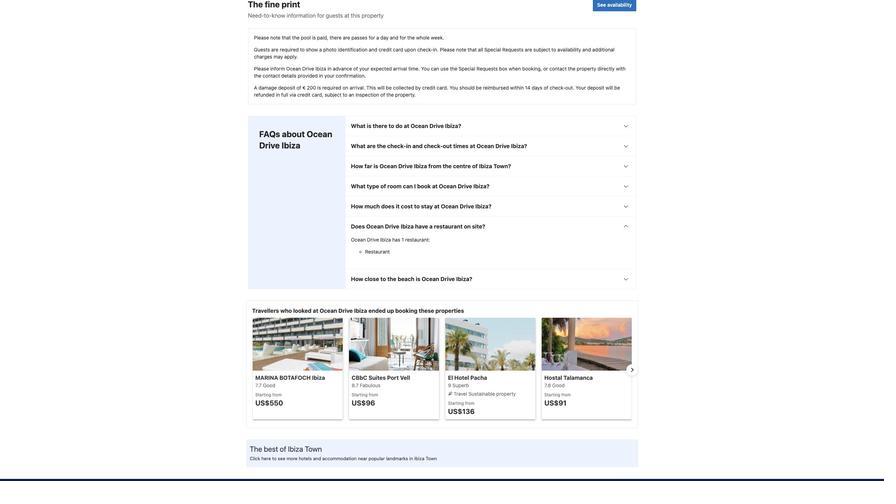Task type: vqa. For each thing, say whether or not it's contained in the screenshot.


Task type: describe. For each thing, give the bounding box(es) containing it.
how for how close to the beach is ocean drive ibiza?
[[351, 276, 364, 283]]

what for what are the check-in and check-out times at ocean drive ibiza?
[[351, 143, 366, 149]]

paid,
[[317, 35, 329, 41]]

us$91
[[545, 399, 567, 408]]

what type of room can i book at ocean drive ibiza?
[[351, 183, 490, 190]]

faqs
[[259, 129, 280, 139]]

is for € 200
[[318, 85, 321, 91]]

popular
[[369, 456, 385, 462]]

ibiza? up site?
[[476, 203, 492, 210]]

hostal talamanca 7.8 good
[[545, 375, 593, 389]]

more
[[287, 456, 298, 462]]

ibiza inside 'please inform ocean drive ibiza in advance of your expected arrival time. you can use the special requests box when booking, or contact the property directly with the contact details provided in your confirmation.'
[[316, 66, 326, 72]]

us$550
[[256, 399, 283, 408]]

1 vertical spatial your
[[325, 73, 335, 79]]

ocean right book
[[439, 183, 457, 190]]

ibiza? up 'out'
[[446, 123, 462, 129]]

of right days
[[544, 85, 549, 91]]

card,
[[312, 92, 324, 98]]

the left pool at the top left
[[292, 35, 300, 41]]

at right book
[[433, 183, 438, 190]]

starting from us$136
[[448, 401, 475, 416]]

1 horizontal spatial property
[[497, 391, 516, 397]]

subject inside guests are required to show a photo identification and credit card upon check-in. please note that all special requests are subject to availability and additional charges may apply.
[[534, 47, 551, 53]]

drive up restaurant
[[367, 237, 379, 243]]

restaurant:
[[406, 237, 430, 243]]

use
[[441, 66, 449, 72]]

you inside the "a damage deposit of € 200 is required on arrival. this will be collected by credit card. you should be reimbursed within 14 days of check-out. your deposit will be refunded in full via credit card, subject to an inspection of the property."
[[450, 85, 458, 91]]

0 horizontal spatial that
[[282, 35, 291, 41]]

drive up ocean drive ibiza has 1 restaurant:
[[385, 224, 400, 230]]

who
[[281, 308, 292, 314]]

on for site?
[[464, 224, 471, 230]]

on for arrival.
[[343, 85, 349, 91]]

ocean down does
[[351, 237, 366, 243]]

the inside dropdown button
[[388, 276, 397, 283]]

need-
[[248, 12, 264, 19]]

from for us$550
[[273, 393, 282, 398]]

stay
[[421, 203, 433, 210]]

drive up site?
[[460, 203, 474, 210]]

a damage deposit of € 200 is required on arrival. this will be collected by credit card. you should be reimbursed within 14 days of check-out. your deposit will be refunded in full via credit card, subject to an inspection of the property.
[[254, 85, 621, 98]]

starting for us$136
[[448, 401, 464, 407]]

region containing us$550
[[247, 318, 638, 423]]

8.7 fabulous
[[352, 383, 381, 389]]

see
[[278, 456, 286, 462]]

best
[[264, 445, 278, 454]]

€ 200
[[303, 85, 316, 91]]

and left "additional"
[[583, 47, 591, 53]]

whole
[[416, 35, 430, 41]]

please inform ocean drive ibiza in advance of your expected arrival time. you can use the special requests box when booking, or contact the property directly with the contact details provided in your confirmation.
[[254, 66, 626, 79]]

book
[[418, 183, 431, 190]]

need-to-know information for guests at this property
[[248, 12, 384, 19]]

check- inside the "a damage deposit of € 200 is required on arrival. this will be collected by credit card. you should be reimbursed within 14 days of check-out. your deposit will be refunded in full via credit card, subject to an inspection of the property."
[[550, 85, 566, 91]]

via
[[290, 92, 296, 98]]

site?
[[473, 224, 486, 230]]

beach
[[398, 276, 415, 283]]

how far is ocean drive ibiza from the centre of ibiza town?
[[351, 163, 511, 170]]

how for how much does it cost to stay at ocean drive ibiza?
[[351, 203, 364, 210]]

guests
[[326, 12, 343, 19]]

and inside the best of ibiza town click here to see more hotels and accommodation near popular landmarks in ibiza town
[[313, 456, 321, 462]]

drive up properties
[[441, 276, 455, 283]]

this
[[351, 12, 360, 19]]

7.8 good
[[545, 383, 565, 389]]

starting for us$550
[[256, 393, 271, 398]]

1 horizontal spatial your
[[360, 66, 370, 72]]

from for us$96
[[369, 393, 378, 398]]

booking
[[396, 308, 418, 314]]

centre
[[453, 163, 471, 170]]

the right use
[[450, 66, 458, 72]]

are up booking,
[[525, 47, 533, 53]]

subject inside the "a damage deposit of € 200 is required on arrival. this will be collected by credit card. you should be reimbursed within 14 days of check-out. your deposit will be refunded in full via credit card, subject to an inspection of the property."
[[325, 92, 342, 98]]

the left the 'whole' on the top of page
[[408, 35, 415, 41]]

at left this
[[345, 12, 350, 19]]

ibiza inside 'faqs about ocean drive ibiza'
[[282, 141, 301, 150]]

a for drive
[[430, 224, 433, 230]]

hotel
[[455, 375, 469, 381]]

cost
[[401, 203, 413, 210]]

week.
[[431, 35, 445, 41]]

looked
[[293, 308, 312, 314]]

required inside guests are required to show a photo identification and credit card upon check-in. please note that all special requests are subject to availability and additional charges may apply.
[[280, 47, 299, 53]]

does
[[382, 203, 395, 210]]

when
[[509, 66, 521, 72]]

ibiza right the landmarks
[[415, 456, 425, 462]]

i
[[415, 183, 416, 190]]

or
[[544, 66, 548, 72]]

ocean right the looked
[[320, 308, 337, 314]]

this
[[367, 85, 376, 91]]

charges
[[254, 54, 272, 60]]

1 vertical spatial credit
[[423, 85, 436, 91]]

what for what type of room can i book at ocean drive ibiza?
[[351, 183, 366, 190]]

with
[[616, 66, 626, 72]]

to inside the "a damage deposit of € 200 is required on arrival. this will be collected by credit card. you should be reimbursed within 14 days of check-out. your deposit will be refunded in full via credit card, subject to an inspection of the property."
[[343, 92, 348, 98]]

do
[[396, 123, 403, 129]]

ocean right does
[[367, 224, 384, 230]]

and right day
[[390, 35, 399, 41]]

0 horizontal spatial contact
[[263, 73, 280, 79]]

at right do
[[404, 123, 410, 129]]

hotels
[[299, 456, 312, 462]]

drive down centre
[[458, 183, 472, 190]]

collected
[[393, 85, 414, 91]]

us$136
[[448, 408, 475, 416]]

starting for us$96
[[352, 393, 368, 398]]

can inside dropdown button
[[403, 183, 413, 190]]

required inside the "a damage deposit of € 200 is required on arrival. this will be collected by credit card. you should be reimbursed within 14 days of check-out. your deposit will be refunded in full via credit card, subject to an inspection of the property."
[[323, 85, 342, 91]]

photo
[[324, 47, 337, 53]]

2 will from the left
[[606, 85, 613, 91]]

of inside the best of ibiza town click here to see more hotels and accommodation near popular landmarks in ibiza town
[[280, 445, 287, 454]]

near
[[358, 456, 368, 462]]

card.
[[437, 85, 449, 91]]

hostal
[[545, 375, 563, 381]]

special inside 'please inform ocean drive ibiza in advance of your expected arrival time. you can use the special requests box when booking, or contact the property directly with the contact details provided in your confirmation.'
[[459, 66, 476, 72]]

ocean right do
[[411, 123, 429, 129]]

see
[[598, 2, 607, 8]]

here
[[262, 456, 271, 462]]

can inside 'please inform ocean drive ibiza in advance of your expected arrival time. you can use the special requests box when booking, or contact the property directly with the contact details provided in your confirmation.'
[[431, 66, 440, 72]]

at inside dropdown button
[[470, 143, 476, 149]]

click
[[250, 456, 260, 462]]

and right identification
[[369, 47, 378, 53]]

1
[[402, 237, 404, 243]]

a
[[254, 85, 257, 91]]

note inside guests are required to show a photo identification and credit card upon check-in. please note that all special requests are subject to availability and additional charges may apply.
[[457, 47, 467, 53]]

room
[[388, 183, 402, 190]]

an
[[349, 92, 355, 98]]

are left the "passes" on the top
[[343, 35, 350, 41]]

drive inside dropdown button
[[496, 143, 510, 149]]

vell
[[400, 375, 410, 381]]

how for how far is ocean drive ibiza from the centre of ibiza town?
[[351, 163, 364, 170]]

how close to the beach is ocean drive ibiza?
[[351, 276, 473, 283]]

up
[[387, 308, 394, 314]]

what is there to do at ocean drive ibiza?
[[351, 123, 462, 129]]

in inside the "a damage deposit of € 200 is required on arrival. this will be collected by credit card. you should be reimbursed within 14 days of check-out. your deposit will be refunded in full via credit card, subject to an inspection of the property."
[[276, 92, 280, 98]]

14
[[526, 85, 531, 91]]

sustainable
[[469, 391, 495, 397]]

the up out. on the top of the page
[[568, 66, 576, 72]]

restaurant
[[434, 224, 463, 230]]

see availability
[[598, 2, 632, 8]]

availability inside "see availability" button
[[608, 2, 632, 8]]

out
[[443, 143, 452, 149]]

marina botafoch ibiza 7.7 good
[[256, 375, 325, 389]]

of inside dropdown button
[[473, 163, 478, 170]]

does ocean drive ibiza have a restaurant on site? button
[[346, 217, 636, 237]]

have
[[415, 224, 428, 230]]

pool
[[301, 35, 311, 41]]

ocean right beach
[[422, 276, 440, 283]]

the inside the "a damage deposit of € 200 is required on arrival. this will be collected by credit card. you should be reimbursed within 14 days of check-out. your deposit will be refunded in full via credit card, subject to an inspection of the property."
[[387, 92, 394, 98]]

is for beach
[[416, 276, 421, 283]]

0 horizontal spatial town
[[305, 445, 322, 454]]

ibiza? up properties
[[457, 276, 473, 283]]

that inside guests are required to show a photo identification and credit card upon check-in. please note that all special requests are subject to availability and additional charges may apply.
[[468, 47, 477, 53]]

1 be from the left
[[386, 85, 392, 91]]

travel sustainable property
[[453, 391, 516, 397]]

at right the looked
[[313, 308, 319, 314]]

ibiza left 'has'
[[381, 237, 391, 243]]

properties
[[436, 308, 464, 314]]

ocean inside dropdown button
[[477, 143, 495, 149]]

0 horizontal spatial there
[[330, 35, 342, 41]]



Task type: locate. For each thing, give the bounding box(es) containing it.
at right stay
[[435, 203, 440, 210]]

contact down inform
[[263, 73, 280, 79]]

and inside dropdown button
[[413, 143, 423, 149]]

1 vertical spatial that
[[468, 47, 477, 53]]

the up a
[[254, 73, 262, 79]]

2 vertical spatial a
[[430, 224, 433, 230]]

2 horizontal spatial a
[[430, 224, 433, 230]]

on inside dropdown button
[[464, 224, 471, 230]]

0 vertical spatial note
[[271, 35, 281, 41]]

of right type
[[381, 183, 386, 190]]

0 vertical spatial requests
[[503, 47, 524, 53]]

1 horizontal spatial town
[[426, 456, 437, 462]]

starting from us$96
[[352, 393, 378, 408]]

in left advance
[[328, 66, 332, 72]]

arrival.
[[350, 85, 365, 91]]

ocean
[[286, 66, 301, 72], [411, 123, 429, 129], [307, 129, 333, 139], [477, 143, 495, 149], [380, 163, 397, 170], [439, 183, 457, 190], [441, 203, 459, 210], [367, 224, 384, 230], [351, 237, 366, 243], [422, 276, 440, 283], [320, 308, 337, 314]]

0 vertical spatial can
[[431, 66, 440, 72]]

cbbc suites port vell 8.7 fabulous
[[352, 375, 410, 389]]

3 how from the top
[[351, 276, 364, 283]]

check- up how far is ocean drive ibiza from the centre of ibiza town?
[[424, 143, 443, 149]]

0 horizontal spatial required
[[280, 47, 299, 53]]

special inside guests are required to show a photo identification and credit card upon check-in. please note that all special requests are subject to availability and additional charges may apply.
[[485, 47, 501, 53]]

in right provided on the left of page
[[319, 73, 323, 79]]

is inside the "a damage deposit of € 200 is required on arrival. this will be collected by credit card. you should be reimbursed within 14 days of check-out. your deposit will be refunded in full via credit card, subject to an inspection of the property."
[[318, 85, 321, 91]]

0 vertical spatial you
[[422, 66, 430, 72]]

requests inside guests are required to show a photo identification and credit card upon check-in. please note that all special requests are subject to availability and additional charges may apply.
[[503, 47, 524, 53]]

to-
[[264, 12, 272, 19]]

guests
[[254, 47, 270, 53]]

2 vertical spatial please
[[254, 66, 269, 72]]

1 vertical spatial subject
[[325, 92, 342, 98]]

1 horizontal spatial credit
[[379, 47, 392, 53]]

1 horizontal spatial be
[[476, 85, 482, 91]]

0 vertical spatial there
[[330, 35, 342, 41]]

of inside 'please inform ocean drive ibiza in advance of your expected arrival time. you can use the special requests box when booking, or contact the property directly with the contact details provided in your confirmation.'
[[354, 66, 358, 72]]

ocean right far
[[380, 163, 397, 170]]

starting up the us$136 at bottom
[[448, 401, 464, 407]]

0 horizontal spatial your
[[325, 73, 335, 79]]

from up the us$136 at bottom
[[465, 401, 475, 407]]

the best of ibiza town click here to see more hotels and accommodation near popular landmarks in ibiza town
[[250, 445, 437, 462]]

town?
[[494, 163, 511, 170]]

0 vertical spatial subject
[[534, 47, 551, 53]]

special up should
[[459, 66, 476, 72]]

the inside dropdown button
[[443, 163, 452, 170]]

1 vertical spatial what
[[351, 143, 366, 149]]

0 horizontal spatial on
[[343, 85, 349, 91]]

ocean inside dropdown button
[[380, 163, 397, 170]]

from inside starting from us$91
[[562, 393, 571, 398]]

availability inside guests are required to show a photo identification and credit card upon check-in. please note that all special requests are subject to availability and additional charges may apply.
[[558, 47, 582, 53]]

you inside 'please inform ocean drive ibiza in advance of your expected arrival time. you can use the special requests box when booking, or contact the property directly with the contact details provided in your confirmation.'
[[422, 66, 430, 72]]

please inside guests are required to show a photo identification and credit card upon check-in. please note that all special requests are subject to availability and additional charges may apply.
[[440, 47, 455, 53]]

how inside dropdown button
[[351, 163, 364, 170]]

will down directly
[[606, 85, 613, 91]]

a right show
[[320, 47, 322, 53]]

to inside the best of ibiza town click here to see more hotels and accommodation near popular landmarks in ibiza town
[[272, 456, 277, 462]]

0 horizontal spatial note
[[271, 35, 281, 41]]

times
[[454, 143, 469, 149]]

drive left ended
[[339, 308, 353, 314]]

2 vertical spatial credit
[[298, 92, 311, 98]]

2 horizontal spatial property
[[577, 66, 597, 72]]

0 vertical spatial please
[[254, 35, 269, 41]]

ibiza? up how much does it cost to stay at ocean drive ibiza? dropdown button
[[474, 183, 490, 190]]

subject right card, on the left top
[[325, 92, 342, 98]]

how left close
[[351, 276, 364, 283]]

ibiza inside the marina botafoch ibiza 7.7 good
[[312, 375, 325, 381]]

ibiza? down what is there to do at ocean drive ibiza? dropdown button
[[512, 143, 528, 149]]

from for us$91
[[562, 393, 571, 398]]

for left guests at left top
[[318, 12, 325, 19]]

ocean inside 'please inform ocean drive ibiza in advance of your expected arrival time. you can use the special requests box when booking, or contact the property directly with the contact details provided in your confirmation.'
[[286, 66, 301, 72]]

and right hotels
[[313, 456, 321, 462]]

ocean down what is there to do at ocean drive ibiza? dropdown button
[[477, 143, 495, 149]]

starting up us$96
[[352, 393, 368, 398]]

availability
[[608, 2, 632, 8], [558, 47, 582, 53]]

from down 8.7 fabulous
[[369, 393, 378, 398]]

what
[[351, 123, 366, 129], [351, 143, 366, 149], [351, 183, 366, 190]]

1 vertical spatial please
[[440, 47, 455, 53]]

reimbursed
[[483, 85, 509, 91]]

what inside what type of room can i book at ocean drive ibiza? dropdown button
[[351, 183, 366, 190]]

is right far
[[374, 163, 379, 170]]

1 vertical spatial required
[[323, 85, 342, 91]]

1 vertical spatial requests
[[477, 66, 498, 72]]

1 horizontal spatial for
[[369, 35, 375, 41]]

2 horizontal spatial be
[[615, 85, 621, 91]]

how left much
[[351, 203, 364, 210]]

on left arrival.
[[343, 85, 349, 91]]

0 horizontal spatial credit
[[298, 92, 311, 98]]

on
[[343, 85, 349, 91], [464, 224, 471, 230]]

0 horizontal spatial requests
[[477, 66, 498, 72]]

1 vertical spatial town
[[426, 456, 437, 462]]

required
[[280, 47, 299, 53], [323, 85, 342, 91]]

1 vertical spatial contact
[[263, 73, 280, 79]]

1 horizontal spatial contact
[[550, 66, 567, 72]]

0 vertical spatial that
[[282, 35, 291, 41]]

note left all
[[457, 47, 467, 53]]

1 deposit from the left
[[278, 85, 295, 91]]

starting inside starting from us$136
[[448, 401, 464, 407]]

2 how from the top
[[351, 203, 364, 210]]

0 horizontal spatial be
[[386, 85, 392, 91]]

0 horizontal spatial availability
[[558, 47, 582, 53]]

0 horizontal spatial for
[[318, 12, 325, 19]]

0 vertical spatial a
[[377, 35, 379, 41]]

drive down faqs
[[259, 141, 280, 150]]

talamanca
[[564, 375, 593, 381]]

should
[[460, 85, 475, 91]]

starting inside "starting from us$96"
[[352, 393, 368, 398]]

1 what from the top
[[351, 123, 366, 129]]

ibiza left ended
[[354, 308, 368, 314]]

is right pool at the top left
[[312, 35, 316, 41]]

details
[[282, 73, 297, 79]]

can left i
[[403, 183, 413, 190]]

el hotel pacha 9 superb
[[448, 375, 488, 389]]

2 vertical spatial how
[[351, 276, 364, 283]]

confirmation.
[[336, 73, 366, 79]]

0 horizontal spatial you
[[422, 66, 430, 72]]

be right should
[[476, 85, 482, 91]]

drive inside 'faqs about ocean drive ibiza'
[[259, 141, 280, 150]]

starting from us$550
[[256, 393, 283, 408]]

you right card.
[[450, 85, 458, 91]]

property left directly
[[577, 66, 597, 72]]

suites
[[369, 375, 386, 381]]

0 horizontal spatial a
[[320, 47, 322, 53]]

0 horizontal spatial subject
[[325, 92, 342, 98]]

far
[[365, 163, 373, 170]]

these
[[419, 308, 434, 314]]

0 horizontal spatial property
[[362, 12, 384, 19]]

is
[[312, 35, 316, 41], [318, 85, 321, 91], [367, 123, 372, 129], [374, 163, 379, 170], [416, 276, 421, 283]]

what are the check-in and check-out times at ocean drive ibiza?
[[351, 143, 528, 149]]

are inside dropdown button
[[367, 143, 376, 149]]

1 vertical spatial there
[[373, 123, 388, 129]]

of right inspection
[[381, 92, 385, 98]]

how much does it cost to stay at ocean drive ibiza? button
[[346, 197, 636, 216]]

are up may
[[271, 47, 279, 53]]

requests left "box"
[[477, 66, 498, 72]]

2 horizontal spatial for
[[400, 35, 406, 41]]

1 horizontal spatial will
[[606, 85, 613, 91]]

guests are required to show a photo identification and credit card upon check-in. please note that all special requests are subject to availability and additional charges may apply.
[[254, 47, 615, 60]]

of left € 200
[[297, 85, 301, 91]]

ocean drive ibiza has 1 restaurant:
[[351, 237, 430, 243]]

0 vertical spatial credit
[[379, 47, 392, 53]]

travellers
[[252, 308, 279, 314]]

0 vertical spatial how
[[351, 163, 364, 170]]

a inside guests are required to show a photo identification and credit card upon check-in. please note that all special requests are subject to availability and additional charges may apply.
[[320, 47, 322, 53]]

how
[[351, 163, 364, 170], [351, 203, 364, 210], [351, 276, 364, 283]]

ocean up restaurant
[[441, 203, 459, 210]]

0 vertical spatial on
[[343, 85, 349, 91]]

ibiza inside dropdown button
[[401, 224, 414, 230]]

2 vertical spatial what
[[351, 183, 366, 190]]

the
[[292, 35, 300, 41], [408, 35, 415, 41], [450, 66, 458, 72], [568, 66, 576, 72], [254, 73, 262, 79], [387, 92, 394, 98], [377, 143, 386, 149], [443, 163, 452, 170], [388, 276, 397, 283]]

1 vertical spatial special
[[459, 66, 476, 72]]

9 superb
[[448, 383, 469, 389]]

1 horizontal spatial required
[[323, 85, 342, 91]]

starting inside starting from us$91
[[545, 393, 561, 398]]

region
[[247, 318, 638, 423]]

how much does it cost to stay at ocean drive ibiza?
[[351, 203, 492, 210]]

2 vertical spatial property
[[497, 391, 516, 397]]

to
[[300, 47, 305, 53], [552, 47, 557, 53], [343, 92, 348, 98], [389, 123, 395, 129], [415, 203, 420, 210], [381, 276, 386, 283], [272, 456, 277, 462]]

2 horizontal spatial credit
[[423, 85, 436, 91]]

1 horizontal spatial availability
[[608, 2, 632, 8]]

the left beach
[[388, 276, 397, 283]]

upon
[[405, 47, 416, 53]]

requests up when
[[503, 47, 524, 53]]

cbbc
[[352, 375, 368, 381]]

1 horizontal spatial there
[[373, 123, 388, 129]]

out.
[[566, 85, 575, 91]]

from for us$136
[[465, 401, 475, 407]]

accordion control element
[[345, 116, 637, 290]]

ibiza up provided on the left of page
[[316, 66, 326, 72]]

credit inside guests are required to show a photo identification and credit card upon check-in. please note that all special requests are subject to availability and additional charges may apply.
[[379, 47, 392, 53]]

check- down the 'whole' on the top of page
[[418, 47, 433, 53]]

that left all
[[468, 47, 477, 53]]

1 how from the top
[[351, 163, 364, 170]]

advance
[[333, 66, 352, 72]]

availability left "additional"
[[558, 47, 582, 53]]

is right beach
[[416, 276, 421, 283]]

1 will from the left
[[378, 85, 385, 91]]

know
[[272, 12, 285, 19]]

1 horizontal spatial on
[[464, 224, 471, 230]]

for up card at the top
[[400, 35, 406, 41]]

inform
[[271, 66, 285, 72]]

a left day
[[377, 35, 379, 41]]

time.
[[409, 66, 420, 72]]

0 vertical spatial property
[[362, 12, 384, 19]]

arrival
[[394, 66, 407, 72]]

2 what from the top
[[351, 143, 366, 149]]

a right have
[[430, 224, 433, 230]]

2 be from the left
[[476, 85, 482, 91]]

1 horizontal spatial note
[[457, 47, 467, 53]]

travel
[[454, 391, 468, 397]]

starting from us$91
[[545, 393, 571, 408]]

what for what is there to do at ocean drive ibiza?
[[351, 123, 366, 129]]

1 horizontal spatial you
[[450, 85, 458, 91]]

drive inside 'please inform ocean drive ibiza in advance of your expected arrival time. you can use the special requests box when booking, or contact the property directly with the contact details provided in your confirmation.'
[[303, 66, 314, 72]]

drive
[[303, 66, 314, 72], [430, 123, 444, 129], [259, 141, 280, 150], [496, 143, 510, 149], [399, 163, 413, 170], [458, 183, 472, 190], [460, 203, 474, 210], [385, 224, 400, 230], [367, 237, 379, 243], [441, 276, 455, 283], [339, 308, 353, 314]]

ibiza up "more"
[[288, 445, 303, 454]]

there left do
[[373, 123, 388, 129]]

restaurant
[[365, 249, 390, 255]]

a for required
[[320, 47, 322, 53]]

check- down do
[[388, 143, 406, 149]]

what inside what is there to do at ocean drive ibiza? dropdown button
[[351, 123, 366, 129]]

from up the us$91
[[562, 393, 571, 398]]

ocean inside 'faqs about ocean drive ibiza'
[[307, 129, 333, 139]]

ibiza right botafoch
[[312, 375, 325, 381]]

0 vertical spatial town
[[305, 445, 322, 454]]

show
[[306, 47, 318, 53]]

close
[[365, 276, 379, 283]]

days
[[532, 85, 543, 91]]

property right sustainable
[[497, 391, 516, 397]]

subject
[[534, 47, 551, 53], [325, 92, 342, 98]]

within
[[511, 85, 524, 91]]

the
[[250, 445, 262, 454]]

0 vertical spatial your
[[360, 66, 370, 72]]

much
[[365, 203, 380, 210]]

1 vertical spatial can
[[403, 183, 413, 190]]

from inside how far is ocean drive ibiza from the centre of ibiza town? dropdown button
[[429, 163, 442, 170]]

how far is ocean drive ibiza from the centre of ibiza town? button
[[346, 156, 636, 176]]

in inside what are the check-in and check-out times at ocean drive ibiza? dropdown button
[[406, 143, 411, 149]]

from inside starting from us$136
[[465, 401, 475, 407]]

from inside 'starting from us$550'
[[273, 393, 282, 398]]

has
[[393, 237, 401, 243]]

2 deposit from the left
[[588, 85, 605, 91]]

ibiza up 1
[[401, 224, 414, 230]]

a inside dropdown button
[[430, 224, 433, 230]]

starting inside 'starting from us$550'
[[256, 393, 271, 398]]

1 horizontal spatial that
[[468, 47, 477, 53]]

ibiza? inside dropdown button
[[512, 143, 528, 149]]

property inside 'please inform ocean drive ibiza in advance of your expected arrival time. you can use the special requests box when booking, or contact the property directly with the contact details provided in your confirmation.'
[[577, 66, 597, 72]]

please for passes
[[254, 35, 269, 41]]

all
[[478, 47, 484, 53]]

0 horizontal spatial special
[[459, 66, 476, 72]]

type
[[367, 183, 379, 190]]

in.
[[433, 47, 439, 53]]

for
[[318, 12, 325, 19], [369, 35, 375, 41], [400, 35, 406, 41]]

damage
[[259, 85, 277, 91]]

1 horizontal spatial subject
[[534, 47, 551, 53]]

requests inside 'please inform ocean drive ibiza in advance of your expected arrival time. you can use the special requests box when booking, or contact the property directly with the contact details provided in your confirmation.'
[[477, 66, 498, 72]]

in left full
[[276, 92, 280, 98]]

on left site?
[[464, 224, 471, 230]]

drive up provided on the left of page
[[303, 66, 314, 72]]

on inside the "a damage deposit of € 200 is required on arrival. this will be collected by credit card. you should be reimbursed within 14 days of check-out. your deposit will be refunded in full via credit card, subject to an inspection of the property."
[[343, 85, 349, 91]]

1 vertical spatial a
[[320, 47, 322, 53]]

information
[[287, 12, 316, 19]]

drive inside dropdown button
[[399, 163, 413, 170]]

is for pool
[[312, 35, 316, 41]]

1 horizontal spatial can
[[431, 66, 440, 72]]

be
[[386, 85, 392, 91], [476, 85, 482, 91], [615, 85, 621, 91]]

booking,
[[523, 66, 542, 72]]

0 vertical spatial required
[[280, 47, 299, 53]]

check- inside guests are required to show a photo identification and credit card upon check-in. please note that all special requests are subject to availability and additional charges may apply.
[[418, 47, 433, 53]]

1 vertical spatial property
[[577, 66, 597, 72]]

check- right days
[[550, 85, 566, 91]]

by
[[416, 85, 421, 91]]

from up the us$550
[[273, 393, 282, 398]]

1 vertical spatial on
[[464, 224, 471, 230]]

of inside dropdown button
[[381, 183, 386, 190]]

credit down € 200
[[298, 92, 311, 98]]

property.
[[396, 92, 416, 98]]

1 horizontal spatial a
[[377, 35, 379, 41]]

0 vertical spatial contact
[[550, 66, 567, 72]]

is left do
[[367, 123, 372, 129]]

town right the landmarks
[[426, 456, 437, 462]]

1 vertical spatial note
[[457, 47, 467, 53]]

travellers who looked at ocean drive ibiza ended up booking these properties
[[252, 308, 464, 314]]

in
[[328, 66, 332, 72], [319, 73, 323, 79], [276, 92, 280, 98], [406, 143, 411, 149], [410, 456, 413, 462]]

please inside 'please inform ocean drive ibiza in advance of your expected arrival time. you can use the special requests box when booking, or contact the property directly with the contact details provided in your confirmation.'
[[254, 66, 269, 72]]

the inside dropdown button
[[377, 143, 386, 149]]

1 horizontal spatial requests
[[503, 47, 524, 53]]

0 vertical spatial availability
[[608, 2, 632, 8]]

0 vertical spatial what
[[351, 123, 366, 129]]

0 horizontal spatial can
[[403, 183, 413, 190]]

0 vertical spatial special
[[485, 47, 501, 53]]

in inside the best of ibiza town click here to see more hotels and accommodation near popular landmarks in ibiza town
[[410, 456, 413, 462]]

0 horizontal spatial will
[[378, 85, 385, 91]]

you
[[422, 66, 430, 72], [450, 85, 458, 91]]

3 what from the top
[[351, 183, 366, 190]]

what inside what are the check-in and check-out times at ocean drive ibiza? dropdown button
[[351, 143, 366, 149]]

ibiza up the 'what type of room can i book at ocean drive ibiza?'
[[414, 163, 427, 170]]

is up card, on the left top
[[318, 85, 321, 91]]

1 vertical spatial availability
[[558, 47, 582, 53]]

in down what is there to do at ocean drive ibiza?
[[406, 143, 411, 149]]

there inside dropdown button
[[373, 123, 388, 129]]

what down an
[[351, 123, 366, 129]]

is inside dropdown button
[[374, 163, 379, 170]]

credit right by
[[423, 85, 436, 91]]

1 vertical spatial how
[[351, 203, 364, 210]]

what left type
[[351, 183, 366, 190]]

of
[[354, 66, 358, 72], [297, 85, 301, 91], [544, 85, 549, 91], [381, 92, 385, 98], [473, 163, 478, 170], [381, 183, 386, 190], [280, 445, 287, 454]]

1 vertical spatial you
[[450, 85, 458, 91]]

0 horizontal spatial deposit
[[278, 85, 295, 91]]

1 horizontal spatial deposit
[[588, 85, 605, 91]]

note up may
[[271, 35, 281, 41]]

1 horizontal spatial special
[[485, 47, 501, 53]]

your up "confirmation."
[[360, 66, 370, 72]]

the left centre
[[443, 163, 452, 170]]

inspection
[[356, 92, 380, 98]]

and down what is there to do at ocean drive ibiza?
[[413, 143, 423, 149]]

ibiza down "about"
[[282, 141, 301, 150]]

apply.
[[285, 54, 298, 60]]

refunded
[[254, 92, 275, 98]]

3 be from the left
[[615, 85, 621, 91]]

please for expected
[[254, 66, 269, 72]]

of up "confirmation."
[[354, 66, 358, 72]]

directly
[[598, 66, 615, 72]]

of up see on the bottom
[[280, 445, 287, 454]]

please note that the pool is paid, there are passes for a day and for the whole week.
[[254, 35, 445, 41]]

you right time.
[[422, 66, 430, 72]]

drive up what are the check-in and check-out times at ocean drive ibiza?
[[430, 123, 444, 129]]

ended
[[369, 308, 386, 314]]

from inside "starting from us$96"
[[369, 393, 378, 398]]

starting for us$91
[[545, 393, 561, 398]]

ibiza left the town?
[[479, 163, 493, 170]]



